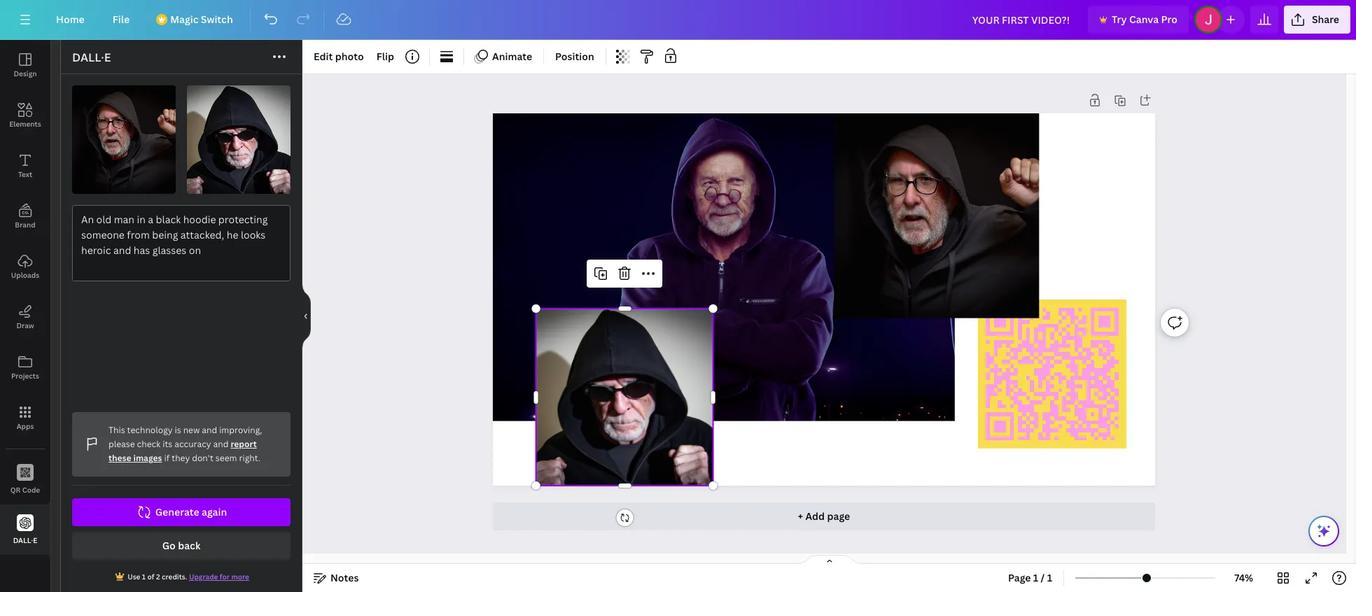 Task type: describe. For each thing, give the bounding box(es) containing it.
canva
[[1129, 13, 1159, 26]]

file
[[113, 13, 130, 26]]

position button
[[550, 46, 600, 68]]

projects button
[[0, 342, 50, 393]]

brand
[[15, 220, 36, 230]]

magic switch
[[170, 13, 233, 26]]

try
[[1112, 13, 1127, 26]]

file button
[[101, 6, 141, 34]]

draw button
[[0, 292, 50, 342]]

uploads button
[[0, 242, 50, 292]]

home
[[56, 13, 85, 26]]

design
[[14, 69, 37, 78]]

elements
[[9, 119, 41, 129]]

dall·e inside button
[[13, 535, 37, 545]]

main menu bar
[[0, 0, 1356, 40]]

qr code button
[[0, 454, 50, 505]]

switch
[[201, 13, 233, 26]]

edit photo
[[314, 50, 364, 63]]

74%
[[1235, 571, 1253, 585]]

+
[[798, 510, 803, 523]]

0 vertical spatial dall·e
[[72, 50, 111, 65]]

design button
[[0, 40, 50, 90]]

try canva pro
[[1112, 13, 1178, 26]]

magic switch button
[[146, 6, 244, 34]]

flip
[[377, 50, 394, 63]]

draw
[[16, 321, 34, 331]]

Design title text field
[[961, 6, 1083, 34]]

+ add page button
[[493, 503, 1155, 531]]

animate
[[492, 50, 532, 63]]

1 1 from the left
[[1034, 571, 1039, 585]]

text
[[18, 169, 32, 179]]

side panel tab list
[[0, 40, 50, 555]]

add
[[806, 510, 825, 523]]

animate button
[[470, 46, 538, 68]]

qr
[[10, 485, 20, 495]]



Task type: locate. For each thing, give the bounding box(es) containing it.
brand button
[[0, 191, 50, 242]]

hide image
[[302, 283, 311, 350]]

canva assistant image
[[1316, 523, 1333, 540]]

magic
[[170, 13, 199, 26]]

share button
[[1284, 6, 1351, 34]]

page
[[827, 510, 850, 523]]

74% button
[[1221, 567, 1267, 590]]

/
[[1041, 571, 1045, 585]]

dall·e button
[[0, 505, 50, 555]]

projects
[[11, 371, 39, 381]]

qr code
[[10, 485, 40, 495]]

1 horizontal spatial 1
[[1047, 571, 1053, 585]]

photo
[[335, 50, 364, 63]]

share
[[1312, 13, 1340, 26]]

flip button
[[371, 46, 400, 68]]

dall·e element
[[61, 74, 302, 592]]

dall·e down qr code
[[13, 535, 37, 545]]

1 vertical spatial dall·e
[[13, 535, 37, 545]]

1 left /
[[1034, 571, 1039, 585]]

text button
[[0, 141, 50, 191]]

notes button
[[308, 567, 364, 590]]

2 1 from the left
[[1047, 571, 1053, 585]]

home link
[[45, 6, 96, 34]]

position
[[555, 50, 594, 63]]

elements button
[[0, 90, 50, 141]]

1
[[1034, 571, 1039, 585], [1047, 571, 1053, 585]]

0 horizontal spatial dall·e
[[13, 535, 37, 545]]

edit photo button
[[308, 46, 370, 68]]

page 1 / 1
[[1008, 571, 1053, 585]]

page
[[1008, 571, 1031, 585]]

show pages image
[[796, 555, 863, 566]]

apps button
[[0, 393, 50, 443]]

dall·e
[[72, 50, 111, 65], [13, 535, 37, 545]]

try canva pro button
[[1088, 6, 1189, 34]]

pro
[[1161, 13, 1178, 26]]

1 horizontal spatial dall·e
[[72, 50, 111, 65]]

code
[[22, 485, 40, 495]]

dall·e down home link
[[72, 50, 111, 65]]

0 horizontal spatial 1
[[1034, 571, 1039, 585]]

1 right /
[[1047, 571, 1053, 585]]

+ add page
[[798, 510, 850, 523]]

notes
[[331, 571, 359, 585]]

apps
[[17, 422, 34, 431]]

uploads
[[11, 270, 39, 280]]

edit
[[314, 50, 333, 63]]



Task type: vqa. For each thing, say whether or not it's contained in the screenshot.
resize
no



